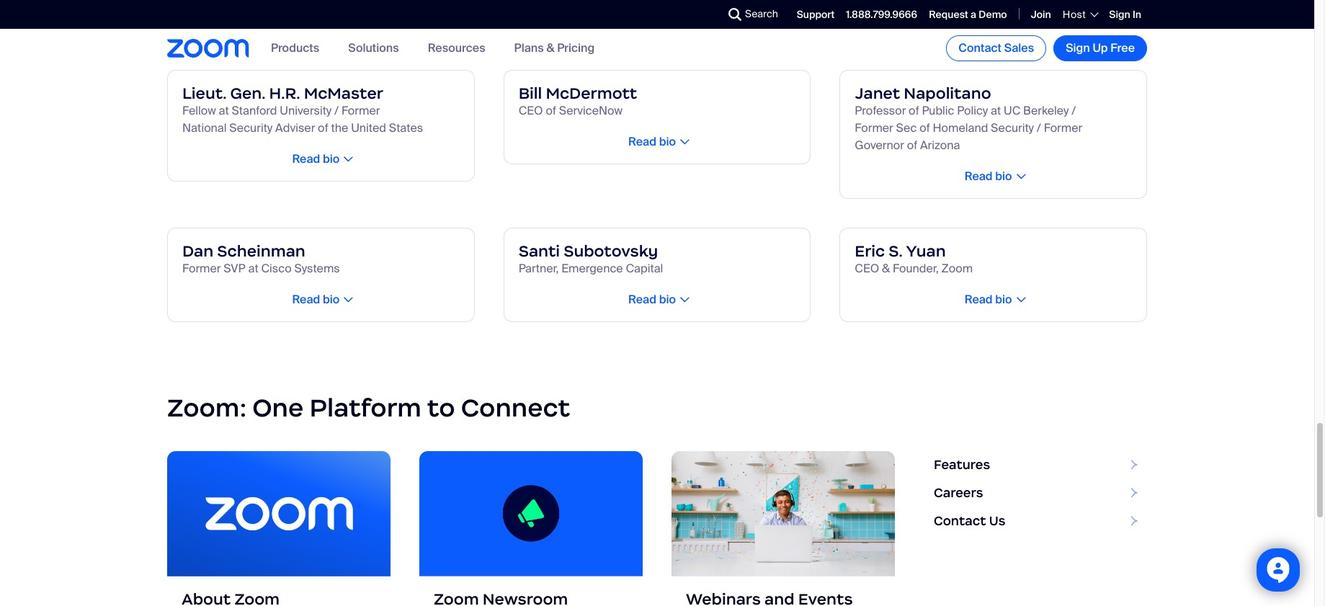 Task type: describe. For each thing, give the bounding box(es) containing it.
read bio button for santi subotovsky
[[624, 292, 690, 307]]

eric s. yuan ceo & founder, zoom
[[855, 242, 973, 276]]

public
[[922, 103, 955, 118]]

founder,
[[893, 261, 939, 276]]

request
[[929, 8, 969, 21]]

read for lieut. gen. h.r. mcmaster
[[292, 152, 320, 167]]

eric
[[855, 242, 885, 261]]

read bio button for dan scheinman
[[288, 292, 354, 307]]

connect
[[461, 392, 570, 424]]

ceo inside eric s. yuan ceo & founder, zoom
[[855, 261, 879, 276]]

lieut.
[[182, 84, 227, 103]]

at inside janet napolitano professor of public policy at uc berkeley / former sec of homeland security / former governor of arizona
[[991, 103, 1001, 118]]

in
[[1133, 8, 1142, 21]]

sign for sign up free
[[1066, 40, 1090, 55]]

plans
[[514, 41, 544, 56]]

partner,
[[519, 261, 559, 276]]

bio inside bill mcdermott ceo of servicenow read bio
[[659, 134, 676, 149]]

zoom image
[[167, 451, 391, 577]]

free
[[1111, 40, 1135, 55]]

lieut. gen. h.r. mcmaster fellow at stanford university / former national security adviser of the united states
[[182, 84, 423, 136]]

read bio button for lieut. gen. h.r. mcmaster
[[288, 152, 354, 167]]

mcdermott
[[546, 84, 637, 103]]

support
[[797, 8, 835, 21]]

of inside lieut. gen. h.r. mcmaster fellow at stanford university / former national security adviser of the united states
[[318, 121, 328, 136]]

sign in
[[1109, 8, 1142, 21]]

contact sales
[[959, 40, 1034, 55]]

zoom: one platform to connect
[[167, 392, 570, 424]]

read for dan scheinman
[[292, 292, 320, 307]]

of right sec
[[920, 121, 930, 136]]

solutions button
[[348, 41, 399, 56]]

arizona
[[920, 138, 960, 153]]

read inside bill mcdermott ceo of servicenow read bio
[[629, 134, 657, 149]]

bill
[[519, 84, 542, 103]]

scheinman
[[217, 242, 305, 261]]

former up governor
[[855, 121, 894, 136]]

bio for lieut. gen. h.r. mcmaster
[[323, 152, 340, 167]]

bio for janet napolitano
[[996, 169, 1012, 184]]

us
[[989, 513, 1006, 529]]

one
[[252, 392, 304, 424]]

santi subotovsky partner, emergence capital
[[519, 242, 663, 276]]

1.888.799.9666 link
[[846, 8, 918, 21]]

national
[[182, 121, 227, 136]]

contact us
[[934, 513, 1006, 529]]

security inside janet napolitano professor of public policy at uc berkeley / former sec of homeland security / former governor of arizona
[[991, 121, 1034, 136]]

read for eric s. yuan
[[965, 292, 993, 307]]

read bio for santi subotovsky
[[629, 292, 676, 307]]

bio for dan scheinman
[[323, 292, 340, 307]]

at inside dan scheinman former svp at cisco systems
[[248, 261, 258, 276]]

states
[[389, 121, 423, 136]]

zoom
[[942, 261, 973, 276]]

janet
[[855, 84, 900, 103]]

features link
[[924, 451, 1147, 479]]

features
[[934, 457, 990, 473]]

read bio button for janet napolitano
[[961, 169, 1027, 184]]

resources
[[428, 41, 485, 56]]

stanford
[[232, 103, 277, 118]]

servicenow
[[559, 103, 623, 118]]

systems
[[294, 261, 340, 276]]

s.
[[889, 242, 903, 261]]

read bio for janet napolitano
[[965, 169, 1012, 184]]

join
[[1031, 8, 1051, 21]]

sales
[[1004, 40, 1034, 55]]

janet napolitano professor of public policy at uc berkeley / former sec of homeland security / former governor of arizona
[[855, 84, 1083, 153]]

contact us link
[[924, 507, 1147, 535]]

careers
[[934, 485, 983, 501]]

solutions
[[348, 41, 399, 56]]

ceo inside bill mcdermott ceo of servicenow read bio
[[519, 103, 543, 118]]

read bio button for eric s. yuan
[[961, 292, 1027, 307]]

santi
[[519, 242, 560, 261]]

/ inside lieut. gen. h.r. mcmaster fellow at stanford university / former national security adviser of the united states
[[334, 103, 339, 118]]

a
[[971, 8, 977, 21]]

gen.
[[230, 84, 266, 103]]

sign in link
[[1109, 8, 1142, 21]]

read bio for lieut. gen. h.r. mcmaster
[[292, 152, 340, 167]]

request a demo link
[[929, 8, 1007, 21]]

platform
[[310, 392, 422, 424]]

contact sales link
[[946, 35, 1047, 61]]

bio for eric s. yuan
[[996, 292, 1012, 307]]

man in kitchen image
[[672, 451, 895, 577]]

host button
[[1063, 8, 1098, 21]]

to
[[427, 392, 455, 424]]

zoom:
[[167, 392, 247, 424]]

h.r.
[[269, 84, 300, 103]]

of inside bill mcdermott ceo of servicenow read bio
[[546, 103, 556, 118]]

products button
[[271, 41, 319, 56]]

napolitano
[[904, 84, 991, 103]]

yuan
[[906, 242, 946, 261]]

uc
[[1004, 103, 1021, 118]]

fellow
[[182, 103, 216, 118]]

request a demo
[[929, 8, 1007, 21]]



Task type: vqa. For each thing, say whether or not it's contained in the screenshot.
Read bio dropdown button
yes



Task type: locate. For each thing, give the bounding box(es) containing it.
sec
[[896, 121, 917, 136]]

security down stanford
[[229, 121, 273, 136]]

0 horizontal spatial /
[[334, 103, 339, 118]]

emergence
[[562, 261, 623, 276]]

& inside eric s. yuan ceo & founder, zoom
[[882, 261, 890, 276]]

former down berkeley
[[1044, 121, 1083, 136]]

ceo
[[519, 103, 543, 118], [855, 261, 879, 276]]

contact for contact sales
[[959, 40, 1002, 55]]

None search field
[[676, 3, 732, 26]]

&
[[547, 41, 555, 56], [882, 261, 890, 276]]

bio
[[659, 134, 676, 149], [323, 152, 340, 167], [996, 169, 1012, 184], [323, 292, 340, 307], [659, 292, 676, 307], [996, 292, 1012, 307]]

of up sec
[[909, 103, 919, 118]]

2 horizontal spatial /
[[1072, 103, 1076, 118]]

careers link
[[924, 479, 1147, 507]]

ceo left s.
[[855, 261, 879, 276]]

1.888.799.9666
[[846, 8, 918, 21]]

search
[[745, 7, 778, 20]]

read bio for dan scheinman
[[292, 292, 340, 307]]

1 horizontal spatial ceo
[[855, 261, 879, 276]]

ceo left servicenow at the left top of the page
[[519, 103, 543, 118]]

microphone image
[[419, 451, 643, 577]]

subotovsky
[[564, 242, 658, 261]]

at
[[219, 103, 229, 118], [991, 103, 1001, 118], [248, 261, 258, 276]]

1 vertical spatial contact
[[934, 513, 986, 529]]

1 horizontal spatial sign
[[1109, 8, 1131, 21]]

of right bill at top left
[[546, 103, 556, 118]]

read bio down homeland
[[965, 169, 1012, 184]]

zoom logo image
[[167, 39, 249, 57]]

search image
[[729, 8, 742, 21]]

0 horizontal spatial at
[[219, 103, 229, 118]]

cisco
[[261, 261, 292, 276]]

& right plans
[[547, 41, 555, 56]]

0 horizontal spatial sign
[[1066, 40, 1090, 55]]

1 horizontal spatial &
[[882, 261, 890, 276]]

professor
[[855, 103, 906, 118]]

/
[[334, 103, 339, 118], [1072, 103, 1076, 118], [1037, 121, 1041, 136]]

& left founder,
[[882, 261, 890, 276]]

former inside dan scheinman former svp at cisco systems
[[182, 261, 221, 276]]

read bio
[[292, 152, 340, 167], [965, 169, 1012, 184], [292, 292, 340, 307], [629, 292, 676, 307], [965, 292, 1012, 307]]

united
[[351, 121, 386, 136]]

contact
[[959, 40, 1002, 55], [934, 513, 986, 529]]

at left uc
[[991, 103, 1001, 118]]

/ right berkeley
[[1072, 103, 1076, 118]]

support link
[[797, 8, 835, 21]]

read bio button
[[624, 134, 690, 149], [288, 152, 354, 167], [961, 169, 1027, 184], [288, 292, 354, 307], [624, 292, 690, 307], [961, 292, 1027, 307]]

read for santi subotovsky
[[629, 292, 657, 307]]

read bio for eric s. yuan
[[965, 292, 1012, 307]]

of
[[546, 103, 556, 118], [909, 103, 919, 118], [318, 121, 328, 136], [920, 121, 930, 136], [907, 138, 918, 153]]

0 vertical spatial &
[[547, 41, 555, 56]]

up
[[1093, 40, 1108, 55]]

university
[[280, 103, 332, 118]]

svp
[[224, 261, 246, 276]]

former
[[342, 103, 380, 118], [855, 121, 894, 136], [1044, 121, 1083, 136], [182, 261, 221, 276]]

sign inside "link"
[[1066, 40, 1090, 55]]

read down mcdermott
[[629, 134, 657, 149]]

governor
[[855, 138, 904, 153]]

1 security from the left
[[229, 121, 273, 136]]

/ up the
[[334, 103, 339, 118]]

read down 'zoom'
[[965, 292, 993, 307]]

read bio down 'zoom'
[[965, 292, 1012, 307]]

0 horizontal spatial ceo
[[519, 103, 543, 118]]

read bio down "capital"
[[629, 292, 676, 307]]

pricing
[[557, 41, 595, 56]]

read bio down systems
[[292, 292, 340, 307]]

former inside lieut. gen. h.r. mcmaster fellow at stanford university / former national security adviser of the united states
[[342, 103, 380, 118]]

dan scheinman former svp at cisco systems
[[182, 242, 340, 276]]

sign left in
[[1109, 8, 1131, 21]]

security inside lieut. gen. h.r. mcmaster fellow at stanford university / former national security adviser of the united states
[[229, 121, 273, 136]]

products
[[271, 41, 319, 56]]

/ down berkeley
[[1037, 121, 1041, 136]]

plans & pricing link
[[514, 41, 595, 56]]

read down systems
[[292, 292, 320, 307]]

bio for santi subotovsky
[[659, 292, 676, 307]]

policy
[[957, 103, 988, 118]]

2 security from the left
[[991, 121, 1034, 136]]

1 horizontal spatial at
[[248, 261, 258, 276]]

security
[[229, 121, 273, 136], [991, 121, 1034, 136]]

read down homeland
[[965, 169, 993, 184]]

mcmaster
[[304, 84, 383, 103]]

at right fellow
[[219, 103, 229, 118]]

sign up free link
[[1054, 35, 1147, 61]]

at right svp
[[248, 261, 258, 276]]

read for janet napolitano
[[965, 169, 993, 184]]

1 horizontal spatial /
[[1037, 121, 1041, 136]]

1 horizontal spatial security
[[991, 121, 1034, 136]]

contact down careers
[[934, 513, 986, 529]]

sign up free
[[1066, 40, 1135, 55]]

2 horizontal spatial at
[[991, 103, 1001, 118]]

1 vertical spatial sign
[[1066, 40, 1090, 55]]

former left svp
[[182, 261, 221, 276]]

demo
[[979, 8, 1007, 21]]

plans & pricing
[[514, 41, 595, 56]]

host
[[1063, 8, 1086, 21]]

the
[[331, 121, 348, 136]]

0 horizontal spatial security
[[229, 121, 273, 136]]

1 vertical spatial ceo
[[855, 261, 879, 276]]

0 vertical spatial contact
[[959, 40, 1002, 55]]

0 horizontal spatial &
[[547, 41, 555, 56]]

read down adviser
[[292, 152, 320, 167]]

read down "capital"
[[629, 292, 657, 307]]

at inside lieut. gen. h.r. mcmaster fellow at stanford university / former national security adviser of the united states
[[219, 103, 229, 118]]

read bio button for bill mcdermott
[[624, 134, 690, 149]]

join link
[[1031, 8, 1051, 21]]

of down sec
[[907, 138, 918, 153]]

contact for contact us
[[934, 513, 986, 529]]

of left the
[[318, 121, 328, 136]]

contact down a
[[959, 40, 1002, 55]]

adviser
[[275, 121, 315, 136]]

security down uc
[[991, 121, 1034, 136]]

dan
[[182, 242, 213, 261]]

read
[[629, 134, 657, 149], [292, 152, 320, 167], [965, 169, 993, 184], [292, 292, 320, 307], [629, 292, 657, 307], [965, 292, 993, 307]]

capital
[[626, 261, 663, 276]]

former up united
[[342, 103, 380, 118]]

0 vertical spatial ceo
[[519, 103, 543, 118]]

read bio down adviser
[[292, 152, 340, 167]]

0 vertical spatial sign
[[1109, 8, 1131, 21]]

search image
[[729, 8, 742, 21]]

sign
[[1109, 8, 1131, 21], [1066, 40, 1090, 55]]

1 vertical spatial &
[[882, 261, 890, 276]]

bill mcdermott ceo of servicenow read bio
[[519, 84, 676, 149]]

resources button
[[428, 41, 485, 56]]

berkeley
[[1023, 103, 1069, 118]]

sign for sign in
[[1109, 8, 1131, 21]]

homeland
[[933, 121, 988, 136]]

sign left up
[[1066, 40, 1090, 55]]



